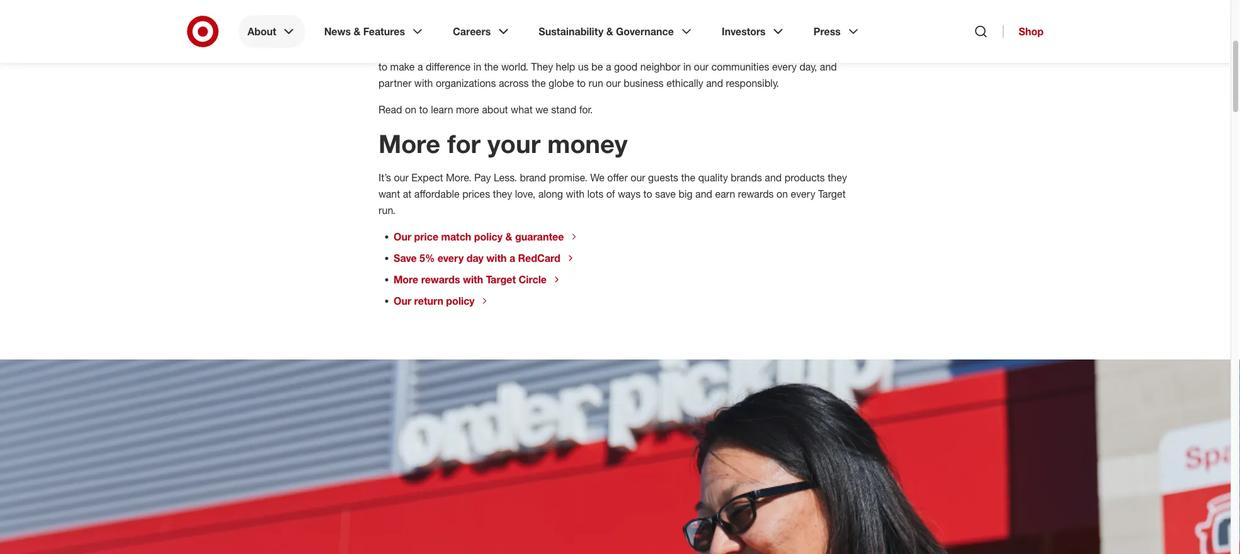 Task type: describe. For each thing, give the bounding box(es) containing it.
shop link
[[1004, 25, 1044, 38]]

0 horizontal spatial a
[[418, 61, 423, 73]]

love,
[[515, 188, 536, 200]]

our return policy link
[[394, 295, 490, 308]]

0 horizontal spatial them
[[633, 28, 656, 40]]

brand
[[520, 172, 546, 184]]

and right ethically
[[707, 77, 724, 89]]

sustainability & governance
[[539, 25, 674, 37]]

along
[[539, 188, 563, 200]]

business
[[624, 77, 664, 89]]

1 vertical spatial help
[[538, 44, 557, 57]]

2 vertical spatial they
[[493, 188, 512, 200]]

0 vertical spatial they
[[513, 44, 535, 57]]

about
[[248, 25, 276, 37]]

and right the brands
[[765, 172, 782, 184]]

careers link
[[444, 15, 520, 48]]

2 horizontal spatial they
[[828, 172, 848, 184]]

& for features
[[354, 25, 361, 37]]

ways
[[618, 188, 641, 200]]

1 vertical spatial the
[[532, 77, 546, 89]]

welcome
[[498, 28, 539, 40]]

news & features link
[[315, 15, 434, 48]]

less.
[[494, 172, 517, 184]]

read
[[379, 104, 402, 116]]

all
[[542, 28, 552, 40]]

2 horizontal spatial us
[[578, 61, 589, 73]]

to run
[[577, 77, 604, 89]]

affordable
[[415, 188, 460, 200]]

want
[[379, 188, 400, 200]]

commitments
[[398, 28, 460, 40]]

at
[[403, 188, 412, 200]]

0 horizontal spatial on
[[405, 104, 417, 116]]

more for your money
[[379, 129, 628, 159]]

responsibly.
[[726, 77, 780, 89]]

400,000+
[[647, 44, 689, 57]]

about
[[482, 104, 508, 116]]

0 vertical spatial help
[[463, 28, 482, 40]]

1 vertical spatial they
[[531, 61, 553, 73]]

guarantee
[[515, 231, 564, 243]]

and up care
[[587, 28, 604, 40]]

money
[[548, 129, 628, 159]]

our price match policy & guarantee link
[[394, 231, 579, 244]]

lots
[[588, 188, 604, 200]]

shop
[[451, 44, 473, 57]]

our for our return policy
[[394, 295, 412, 308]]

we
[[536, 104, 549, 116]]

and down and,
[[763, 44, 780, 57]]

with inside the it's our expect more. pay less. brand promise. we offer our guests the quality brands and products they want at affordable prices they love, along with lots of ways to save big and earn rewards on every target run.
[[566, 188, 585, 200]]

partner
[[379, 77, 412, 89]]

day
[[467, 252, 484, 265]]

across
[[499, 77, 529, 89]]

every inside the it's our expect more. pay less. brand promise. we offer our guests the quality brands and products they want at affordable prices they love, along with lots of ways to save big and earn rewards on every target run.
[[791, 188, 816, 200]]

more rewards with target circle link
[[394, 274, 562, 286]]

0 horizontal spatial rewards
[[421, 274, 460, 286]]

prices
[[463, 188, 490, 200]]

organizations
[[436, 77, 496, 89]]

a inside 'link'
[[510, 252, 516, 265]]

what
[[511, 104, 533, 116]]

features
[[364, 25, 405, 37]]

care
[[595, 44, 615, 57]]

globe
[[549, 77, 574, 89]]

difference
[[426, 61, 471, 73]]

careers
[[453, 25, 491, 37]]

our price match policy & guarantee
[[394, 231, 564, 243]]

investors link
[[713, 15, 795, 48]]

they inside — every time they shop with us. they help us take care of our 400,000+ team members and empower them to make a difference in the world. they help us be a good neighbor in our communities every day, and partner with organizations across the globe to run our business ethically and responsibly.
[[429, 44, 448, 57]]

bring
[[607, 28, 630, 40]]

for
[[448, 129, 481, 159]]

to inside — every time they shop with us. they help us take care of our 400,000+ team members and empower them to make a difference in the world. they help us be a good neighbor in our communities every day, and partner with organizations across the globe to run our business ethically and responsibly.
[[379, 61, 388, 73]]

on inside the it's our expect more. pay less. brand promise. we offer our guests the quality brands and products they want at affordable prices they love, along with lots of ways to save big and earn rewards on every target run.
[[777, 188, 788, 200]]

offer
[[608, 172, 628, 184]]

price
[[414, 231, 439, 243]]

redcard
[[518, 252, 561, 265]]

our for our price match policy & guarantee
[[394, 231, 412, 243]]

team
[[692, 44, 715, 57]]

we
[[591, 172, 605, 184]]

every up the 'make'
[[379, 44, 403, 57]]

sustainability
[[539, 25, 604, 37]]

match
[[441, 231, 472, 243]]

our commitments help us welcome all guests and bring them ease, inspiration — and, of course, joy
[[379, 28, 831, 40]]

ease,
[[659, 28, 683, 40]]

shop
[[1019, 25, 1044, 37]]

1 — from the left
[[735, 28, 743, 40]]

read on to learn more about what we stand for.
[[379, 104, 596, 116]]

5%
[[420, 252, 435, 265]]

run.
[[379, 204, 396, 217]]

sustainability & governance link
[[530, 15, 703, 48]]

and,
[[746, 28, 765, 40]]

investors
[[722, 25, 766, 37]]

our down team
[[694, 61, 709, 73]]

good
[[614, 61, 638, 73]]

expect
[[412, 172, 443, 184]]

guests inside the it's our expect more. pay less. brand promise. we offer our guests the quality brands and products they want at affordable prices they love, along with lots of ways to save big and earn rewards on every target run.
[[649, 172, 679, 184]]

our up good
[[629, 44, 644, 57]]

0 vertical spatial of
[[768, 28, 777, 40]]

promise.
[[549, 172, 588, 184]]

be
[[592, 61, 603, 73]]



Task type: locate. For each thing, give the bounding box(es) containing it.
— up members
[[735, 28, 743, 40]]

1 vertical spatial of
[[618, 44, 626, 57]]

of right lots
[[607, 188, 615, 200]]

our return policy
[[394, 295, 475, 308]]

course,
[[780, 28, 813, 40]]

and
[[587, 28, 604, 40], [763, 44, 780, 57], [820, 61, 837, 73], [707, 77, 724, 89], [765, 172, 782, 184], [696, 188, 713, 200]]

more
[[456, 104, 479, 116]]

0 vertical spatial the
[[484, 61, 499, 73]]

1 horizontal spatial &
[[506, 231, 513, 243]]

our up ways
[[631, 172, 646, 184]]

every down products
[[791, 188, 816, 200]]

every left day,
[[773, 61, 797, 73]]

inspiration
[[686, 28, 732, 40]]

1 vertical spatial on
[[777, 188, 788, 200]]

with down promise.
[[566, 188, 585, 200]]

our up 'save'
[[394, 231, 412, 243]]

target down the save 5% every day with a redcard 'link'
[[486, 274, 516, 286]]

0 vertical spatial target
[[819, 188, 846, 200]]

us left welcome
[[485, 28, 496, 40]]

your
[[488, 129, 541, 159]]

2 vertical spatial our
[[394, 295, 412, 308]]

earn
[[716, 188, 736, 200]]

1 vertical spatial to
[[419, 104, 428, 116]]

1 horizontal spatial guests
[[649, 172, 679, 184]]

2 vertical spatial us
[[578, 61, 589, 73]]

news & features
[[324, 25, 405, 37]]

2 horizontal spatial to
[[644, 188, 653, 200]]

rewards down the brands
[[738, 188, 774, 200]]

1 horizontal spatial of
[[618, 44, 626, 57]]

our left return
[[394, 295, 412, 308]]

0 vertical spatial policy
[[474, 231, 503, 243]]

stand
[[552, 104, 577, 116]]

0 horizontal spatial they
[[429, 44, 448, 57]]

1 vertical spatial they
[[828, 172, 848, 184]]

our right it's
[[394, 172, 409, 184]]

it's
[[379, 172, 391, 184]]

us left be
[[578, 61, 589, 73]]

rewards up our return policy link
[[421, 274, 460, 286]]

0 horizontal spatial &
[[354, 25, 361, 37]]

0 horizontal spatial —
[[735, 28, 743, 40]]

us left take
[[560, 44, 571, 57]]

1 horizontal spatial them
[[828, 44, 851, 57]]

to left learn
[[419, 104, 428, 116]]

they down commitments
[[429, 44, 448, 57]]

0 horizontal spatial target
[[486, 274, 516, 286]]

with inside the more rewards with target circle link
[[463, 274, 483, 286]]

return
[[414, 295, 444, 308]]

of
[[768, 28, 777, 40], [618, 44, 626, 57], [607, 188, 615, 200]]

empower
[[783, 44, 825, 57]]

the up big
[[682, 172, 696, 184]]

rewards
[[738, 188, 774, 200], [421, 274, 460, 286]]

0 vertical spatial more
[[379, 129, 441, 159]]

it's our expect more. pay less. brand promise. we offer our guests the quality brands and products they want at affordable prices they love, along with lots of ways to save big and earn rewards on every target run.
[[379, 172, 848, 217]]

big
[[679, 188, 693, 200]]

with down the 'make'
[[415, 77, 433, 89]]

learn
[[431, 104, 453, 116]]

help down all
[[538, 44, 557, 57]]

0 vertical spatial guests
[[554, 28, 585, 40]]

on right the read
[[405, 104, 417, 116]]

with down day
[[463, 274, 483, 286]]

to left the 'make'
[[379, 61, 388, 73]]

save
[[656, 188, 676, 200]]

1 vertical spatial rewards
[[421, 274, 460, 286]]

2 vertical spatial help
[[556, 61, 576, 73]]

with inside the save 5% every day with a redcard 'link'
[[487, 252, 507, 265]]

guests up save
[[649, 172, 679, 184]]

they up globe
[[531, 61, 553, 73]]

help up shop
[[463, 28, 482, 40]]

policy down more rewards with target circle
[[446, 295, 475, 308]]

governance
[[616, 25, 674, 37]]

pay
[[475, 172, 491, 184]]

make
[[390, 61, 415, 73]]

2 — from the left
[[831, 28, 839, 40]]

1 vertical spatial more
[[394, 274, 419, 286]]

& up care
[[607, 25, 614, 37]]

take
[[573, 44, 592, 57]]

target down products
[[819, 188, 846, 200]]

1 horizontal spatial a
[[510, 252, 516, 265]]

more for more for your money
[[379, 129, 441, 159]]

target inside the more rewards with target circle link
[[486, 274, 516, 286]]

they down less.
[[493, 188, 512, 200]]

our for our commitments help us welcome all guests and bring them ease, inspiration — and, of course, joy
[[379, 28, 395, 40]]

1 horizontal spatial to
[[419, 104, 428, 116]]

press link
[[805, 15, 870, 48]]

1 horizontal spatial rewards
[[738, 188, 774, 200]]

1 horizontal spatial —
[[831, 28, 839, 40]]

2 horizontal spatial of
[[768, 28, 777, 40]]

of down bring at top
[[618, 44, 626, 57]]

more rewards with target circle
[[394, 274, 547, 286]]

on
[[405, 104, 417, 116], [777, 188, 788, 200]]

0 vertical spatial our
[[379, 28, 395, 40]]

& left guarantee
[[506, 231, 513, 243]]

1 horizontal spatial in
[[684, 61, 692, 73]]

0 vertical spatial to
[[379, 61, 388, 73]]

press
[[814, 25, 841, 37]]

to inside the it's our expect more. pay less. brand promise. we offer our guests the quality brands and products they want at affordable prices they love, along with lots of ways to save big and earn rewards on every target run.
[[644, 188, 653, 200]]

0 horizontal spatial us
[[485, 28, 496, 40]]

they
[[513, 44, 535, 57], [531, 61, 553, 73]]

save
[[394, 252, 417, 265]]

— right joy
[[831, 28, 839, 40]]

1 vertical spatial us
[[560, 44, 571, 57]]

rewards inside the it's our expect more. pay less. brand promise. we offer our guests the quality brands and products they want at affordable prices they love, along with lots of ways to save big and earn rewards on every target run.
[[738, 188, 774, 200]]

with left "us."
[[476, 44, 495, 57]]

0 vertical spatial they
[[429, 44, 448, 57]]

them right bring at top
[[633, 28, 656, 40]]

they
[[429, 44, 448, 57], [828, 172, 848, 184], [493, 188, 512, 200]]

our inside our price match policy & guarantee link
[[394, 231, 412, 243]]

brands
[[731, 172, 762, 184]]

help
[[463, 28, 482, 40], [538, 44, 557, 57], [556, 61, 576, 73]]

them down press
[[828, 44, 851, 57]]

1 horizontal spatial they
[[493, 188, 512, 200]]

of inside the it's our expect more. pay less. brand promise. we offer our guests the quality brands and products they want at affordable prices they love, along with lots of ways to save big and earn rewards on every target run.
[[607, 188, 615, 200]]

1 vertical spatial guests
[[649, 172, 679, 184]]

1 horizontal spatial us
[[560, 44, 571, 57]]

more down 'save'
[[394, 274, 419, 286]]

2 vertical spatial of
[[607, 188, 615, 200]]

0 vertical spatial on
[[405, 104, 417, 116]]

0 vertical spatial us
[[485, 28, 496, 40]]

in up organizations
[[474, 61, 482, 73]]

them
[[633, 28, 656, 40], [828, 44, 851, 57]]

help up globe
[[556, 61, 576, 73]]

circle
[[519, 274, 547, 286]]

— inside — every time they shop with us. they help us take care of our 400,000+ team members and empower them to make a difference in the world. they help us be a good neighbor in our communities every day, and partner with organizations across the globe to run our business ethically and responsibly.
[[831, 28, 839, 40]]

1 horizontal spatial on
[[777, 188, 788, 200]]

joy
[[816, 28, 828, 40]]

the inside the it's our expect more. pay less. brand promise. we offer our guests the quality brands and products they want at affordable prices they love, along with lots of ways to save big and earn rewards on every target run.
[[682, 172, 696, 184]]

0 horizontal spatial the
[[484, 61, 499, 73]]

& right news
[[354, 25, 361, 37]]

products
[[785, 172, 825, 184]]

our up the 'make'
[[379, 28, 395, 40]]

every down the match
[[438, 252, 464, 265]]

of inside — every time they shop with us. they help us take care of our 400,000+ team members and empower them to make a difference in the world. they help us be a good neighbor in our communities every day, and partner with organizations across the globe to run our business ethically and responsibly.
[[618, 44, 626, 57]]

0 vertical spatial them
[[633, 28, 656, 40]]

they right products
[[828, 172, 848, 184]]

1 vertical spatial our
[[394, 231, 412, 243]]

save 5% every day with a redcard link
[[394, 252, 576, 265]]

day,
[[800, 61, 818, 73]]

more.
[[446, 172, 472, 184]]

to
[[379, 61, 388, 73], [419, 104, 428, 116], [644, 188, 653, 200]]

in
[[474, 61, 482, 73], [684, 61, 692, 73]]

the down "us."
[[484, 61, 499, 73]]

guests up take
[[554, 28, 585, 40]]

0 horizontal spatial of
[[607, 188, 615, 200]]

every inside 'link'
[[438, 252, 464, 265]]

2 vertical spatial to
[[644, 188, 653, 200]]

and right big
[[696, 188, 713, 200]]

our
[[629, 44, 644, 57], [694, 61, 709, 73], [606, 77, 621, 89], [394, 172, 409, 184], [631, 172, 646, 184]]

2 vertical spatial the
[[682, 172, 696, 184]]

about link
[[239, 15, 305, 48]]

to left save
[[644, 188, 653, 200]]

the
[[484, 61, 499, 73], [532, 77, 546, 89], [682, 172, 696, 184]]

and right day,
[[820, 61, 837, 73]]

more up expect
[[379, 129, 441, 159]]

1 vertical spatial target
[[486, 274, 516, 286]]

1 vertical spatial policy
[[446, 295, 475, 308]]

news
[[324, 25, 351, 37]]

on down products
[[777, 188, 788, 200]]

members
[[718, 44, 761, 57]]

neighbor
[[641, 61, 681, 73]]

2 horizontal spatial &
[[607, 25, 614, 37]]

policy up the save 5% every day with a redcard 'link'
[[474, 231, 503, 243]]

in up ethically
[[684, 61, 692, 73]]

our inside our return policy link
[[394, 295, 412, 308]]

target inside the it's our expect more. pay less. brand promise. we offer our guests the quality brands and products they want at affordable prices they love, along with lots of ways to save big and earn rewards on every target run.
[[819, 188, 846, 200]]

more inside the more rewards with target circle link
[[394, 274, 419, 286]]

policy
[[474, 231, 503, 243], [446, 295, 475, 308]]

2 horizontal spatial a
[[606, 61, 612, 73]]

— every time they shop with us. they help us take care of our 400,000+ team members and empower them to make a difference in the world. they help us be a good neighbor in our communities every day, and partner with organizations across the globe to run our business ethically and responsibly.
[[379, 28, 851, 89]]

for.
[[580, 104, 593, 116]]

with right day
[[487, 252, 507, 265]]

a left redcard on the top of page
[[510, 252, 516, 265]]

of right and,
[[768, 28, 777, 40]]

1 horizontal spatial target
[[819, 188, 846, 200]]

time
[[406, 44, 426, 57]]

0 horizontal spatial in
[[474, 61, 482, 73]]

0 horizontal spatial to
[[379, 61, 388, 73]]

they down welcome
[[513, 44, 535, 57]]

&
[[354, 25, 361, 37], [607, 25, 614, 37], [506, 231, 513, 243]]

& for governance
[[607, 25, 614, 37]]

our down good
[[606, 77, 621, 89]]

2 horizontal spatial the
[[682, 172, 696, 184]]

save 5% every day with a redcard
[[394, 252, 561, 265]]

1 horizontal spatial the
[[532, 77, 546, 89]]

communities
[[712, 61, 770, 73]]

0 horizontal spatial guests
[[554, 28, 585, 40]]

the left globe
[[532, 77, 546, 89]]

a down time
[[418, 61, 423, 73]]

more for more rewards with target circle
[[394, 274, 419, 286]]

1 in from the left
[[474, 61, 482, 73]]

2 in from the left
[[684, 61, 692, 73]]

ethically
[[667, 77, 704, 89]]

1 vertical spatial them
[[828, 44, 851, 57]]

us.
[[497, 44, 510, 57]]

our
[[379, 28, 395, 40], [394, 231, 412, 243], [394, 295, 412, 308]]

a right be
[[606, 61, 612, 73]]

—
[[735, 28, 743, 40], [831, 28, 839, 40]]

with
[[476, 44, 495, 57], [415, 77, 433, 89], [566, 188, 585, 200], [487, 252, 507, 265], [463, 274, 483, 286]]

0 vertical spatial rewards
[[738, 188, 774, 200]]

them inside — every time they shop with us. they help us take care of our 400,000+ team members and empower them to make a difference in the world. they help us be a good neighbor in our communities every day, and partner with organizations across the globe to run our business ethically and responsibly.
[[828, 44, 851, 57]]



Task type: vqa. For each thing, say whether or not it's contained in the screenshot.
Gregg
no



